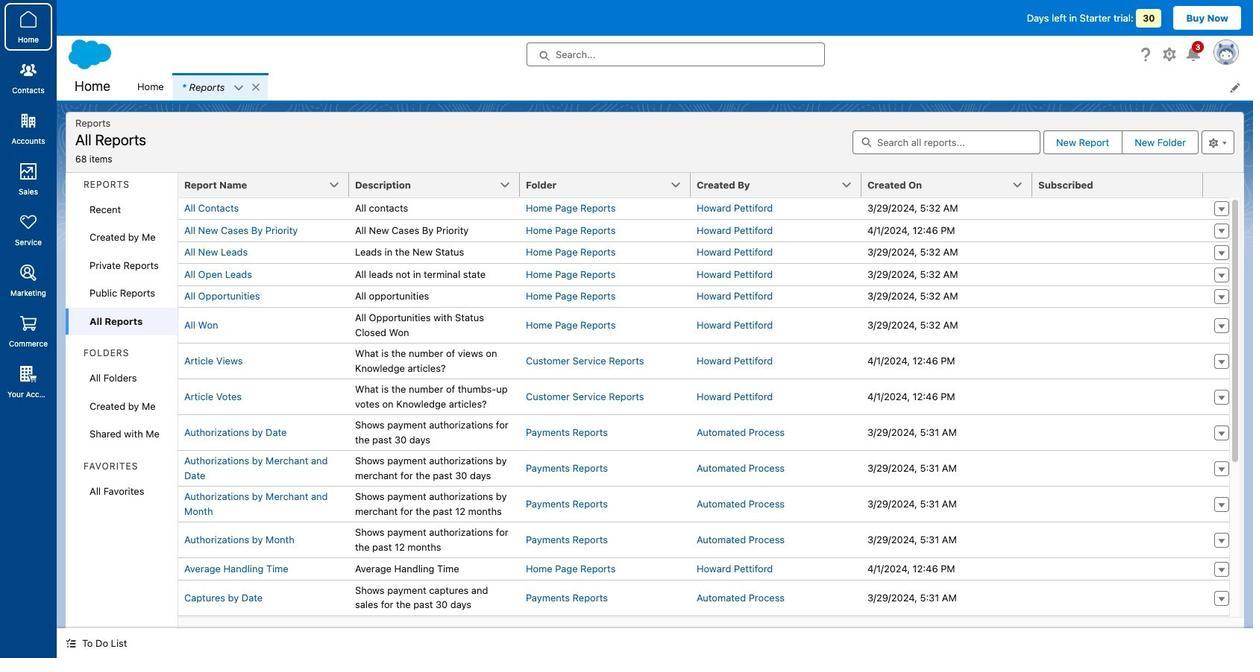 Task type: locate. For each thing, give the bounding box(es) containing it.
created on column header
[[862, 173, 1042, 198]]

Search all reports... text field
[[853, 130, 1041, 154]]

subscribed column header
[[1033, 173, 1213, 198]]

text default image
[[251, 82, 261, 92], [234, 83, 244, 93]]

cell
[[1033, 219, 1204, 242], [1033, 242, 1204, 264], [1033, 264, 1204, 286], [1033, 286, 1204, 308], [1033, 308, 1204, 344], [1033, 344, 1204, 379], [1033, 379, 1204, 415], [1033, 415, 1204, 451], [1033, 451, 1204, 487], [1033, 487, 1204, 523], [1033, 523, 1204, 559], [1033, 559, 1204, 581], [1033, 581, 1204, 616], [349, 616, 520, 659], [520, 616, 691, 659], [691, 616, 862, 659], [862, 616, 1033, 659], [1033, 616, 1204, 659], [1204, 616, 1241, 659]]

folder column header
[[520, 173, 700, 198]]

text default image
[[66, 639, 76, 649]]

list item
[[173, 73, 268, 101]]

1 horizontal spatial text default image
[[251, 82, 261, 92]]

all reports grid
[[178, 173, 1241, 659]]

description column header
[[349, 173, 529, 198]]

created by column header
[[691, 173, 871, 198]]

list
[[128, 73, 1254, 101]]



Task type: describe. For each thing, give the bounding box(es) containing it.
0 horizontal spatial text default image
[[234, 83, 244, 93]]

actions image
[[1204, 173, 1241, 197]]

actions column header
[[1204, 173, 1241, 198]]

report name column header
[[178, 173, 358, 198]]



Task type: vqa. For each thing, say whether or not it's contained in the screenshot.
"cell"
yes



